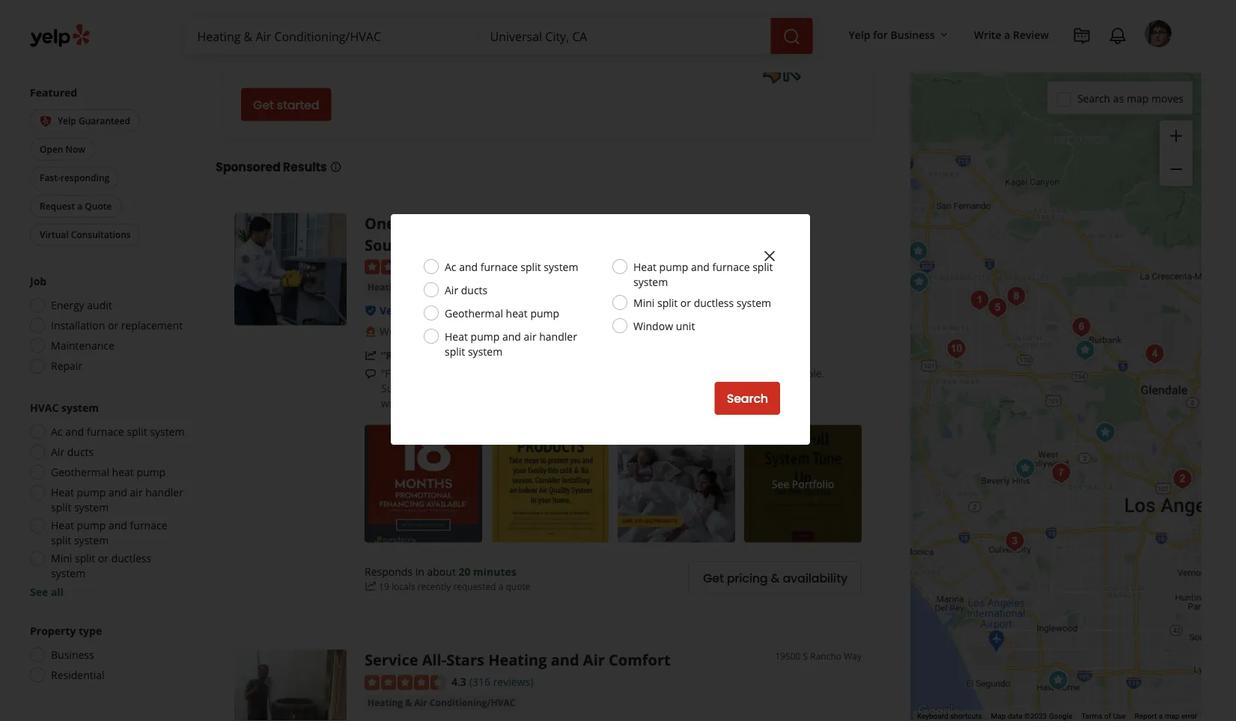 Task type: describe. For each thing, give the bounding box(es) containing it.
notifications image
[[1109, 27, 1127, 45]]

& inside one hour heating & air conditioning of south bay
[[503, 213, 514, 234]]

license
[[424, 303, 463, 318]]

5.0 link
[[452, 258, 467, 274]]

search image
[[783, 28, 801, 46]]

installation
[[51, 319, 105, 333]]

lions heating & air conditioning image
[[1000, 527, 1030, 557]]

map
[[991, 712, 1006, 721]]

reviews)
[[493, 675, 534, 689]]

see for see portfolio
[[772, 477, 790, 491]]

is
[[738, 366, 745, 381]]

1 horizontal spatial from
[[432, 49, 456, 64]]

air inside option group
[[51, 445, 65, 460]]

heat inside option group
[[112, 466, 134, 480]]

"recommended"
[[381, 348, 469, 363]]

16 trending v2 image
[[365, 581, 377, 593]]

0 horizontal spatial from
[[395, 1, 431, 22]]

home upgrade specialist image
[[1011, 454, 1041, 484]]

free for price
[[241, 1, 273, 22]]

16 verified v2 image
[[365, 305, 377, 317]]

heating up reviews)
[[488, 650, 547, 670]]

minutes
[[473, 564, 517, 579]]

virtual consultations button
[[30, 224, 141, 246]]

southern
[[404, 366, 449, 381]]

quite
[[469, 381, 494, 396]]

responds in about 20 minutes
[[365, 564, 517, 579]]

businesses.
[[514, 49, 570, 64]]

in
[[415, 564, 425, 579]]

conditioning
[[544, 213, 640, 234]]

and inside "for southern california residents, a dependable air conditioning system is non-negotiable. summers can get quite hot, and the temps can drop quickly at night throughout the winter.…"
[[518, 381, 537, 396]]

at
[[675, 381, 685, 396]]

write
[[974, 27, 1002, 42]]

verified
[[380, 303, 421, 318]]

see portfolio
[[772, 477, 835, 491]]

system inside "for southern california residents, a dependable air conditioning system is non-negotiable. summers can get quite hot, and the temps can drop quickly at night throughout the winter.…"
[[700, 366, 735, 381]]

service all-stars heating and air comfort image
[[234, 650, 347, 721]]

open
[[40, 143, 63, 156]]

option group containing property type
[[25, 624, 186, 688]]

-
[[471, 348, 475, 363]]

started
[[277, 96, 319, 113]]

(316 reviews)
[[470, 675, 534, 689]]

yelp for business
[[849, 27, 936, 42]]

geothermal heat pump inside search dialog
[[445, 306, 560, 320]]

owned
[[421, 324, 454, 339]]

a inside "for southern california residents, a dependable air conditioning system is non-negotiable. summers can get quite hot, and the temps can drop quickly at night throughout the winter.…"
[[552, 366, 558, 381]]

1 horizontal spatial about
[[427, 564, 456, 579]]

option group containing hvac system
[[25, 401, 186, 599]]

locals
[[392, 580, 415, 592]]

all
[[51, 585, 64, 599]]

of inside one hour heating & air conditioning of south bay
[[644, 213, 659, 234]]

4.3
[[452, 675, 467, 689]]

16 free estimates v2 image
[[531, 326, 543, 338]]

request a quote button
[[30, 195, 122, 218]]

mini split or ductless system inside option group
[[51, 552, 151, 581]]

hvac inside the free price estimates from local hvac contractors tell us about your project and get help from sponsored businesses.
[[472, 1, 516, 22]]

yelp guaranteed
[[58, 114, 130, 127]]

google
[[1049, 712, 1073, 721]]

ac and furnace split system inside search dialog
[[445, 260, 579, 274]]

your
[[307, 49, 329, 64]]

16 speech v2 image
[[365, 368, 377, 380]]

4.3 link
[[452, 673, 467, 689]]

heat pump and air handler split system inside option group
[[51, 486, 183, 515]]

top team hvac image
[[904, 267, 934, 297]]

so cal air conditioning and heating image
[[1140, 339, 1170, 369]]

option group containing job
[[25, 274, 186, 378]]

get pricing & availability
[[703, 570, 848, 587]]

terms
[[1082, 712, 1103, 721]]

geothermal inside option group
[[51, 466, 109, 480]]

map region
[[731, 0, 1237, 721]]

air plus hvac image
[[1002, 282, 1032, 312]]

recently
[[418, 580, 451, 592]]

a for write
[[1005, 27, 1011, 42]]

"for
[[381, 366, 401, 381]]

drop
[[612, 381, 636, 396]]

5 star rating image
[[365, 260, 446, 275]]

write a review
[[974, 27, 1049, 42]]

shortcuts
[[951, 712, 982, 721]]

virtual consultations
[[40, 229, 131, 241]]

unit
[[676, 319, 695, 333]]

see all button
[[30, 585, 64, 599]]

moves
[[1152, 91, 1184, 105]]

throughout
[[715, 381, 771, 396]]

terms of use
[[1082, 712, 1126, 721]]

search dialog
[[0, 0, 1237, 721]]

business inside option group
[[51, 648, 94, 663]]

search for search
[[727, 390, 769, 407]]

night
[[687, 381, 712, 396]]

dependable
[[560, 366, 619, 381]]

verified license
[[380, 303, 463, 318]]

air inside option group
[[130, 486, 143, 500]]

estimates inside the free price estimates from local hvac contractors tell us about your project and get help from sponsored businesses.
[[317, 1, 392, 22]]

heating & air conditioning/hvac for stars
[[368, 696, 516, 709]]

one
[[365, 213, 395, 234]]

user
[[549, 348, 571, 363]]

vp reliable hvac and appliance repair image
[[1067, 312, 1097, 342]]

s
[[803, 650, 808, 662]]

close image
[[761, 247, 779, 265]]

now
[[66, 143, 85, 156]]

1 can from the left
[[431, 381, 448, 396]]

see for see all
[[30, 585, 48, 599]]

window
[[634, 319, 673, 333]]

20
[[459, 564, 471, 579]]

report
[[1135, 712, 1157, 721]]

& inside get pricing & availability button
[[771, 570, 780, 587]]

19
[[379, 580, 389, 592]]

requested
[[453, 580, 496, 592]]

heat pump and furnace split system inside option group
[[51, 519, 167, 548]]

mini split or ductless system inside search dialog
[[634, 295, 772, 310]]

to
[[528, 348, 538, 363]]

1 the from the left
[[540, 381, 556, 396]]

search for search as map moves
[[1078, 91, 1111, 105]]

19500 s rancho way
[[775, 650, 862, 662]]

tell
[[241, 49, 258, 64]]

air inside one hour heating & air conditioning of south bay
[[518, 213, 540, 234]]

keyboard shortcuts
[[917, 712, 982, 721]]

type
[[79, 624, 102, 639]]

get started
[[253, 96, 319, 113]]

get started button
[[241, 88, 331, 121]]

heating down "4.3 star rating" image
[[368, 696, 403, 709]]

as
[[1114, 91, 1125, 105]]

consultations
[[71, 229, 131, 241]]

keyboard shortcuts button
[[917, 711, 982, 721]]

manny's heating & air conditioning image
[[1168, 464, 1198, 494]]

conditioning
[[637, 366, 698, 381]]

ducts inside search dialog
[[461, 283, 488, 297]]

terms of use link
[[1082, 712, 1126, 721]]

non-
[[748, 366, 771, 381]]

negotiable.
[[771, 366, 825, 381]]

repair
[[51, 359, 82, 373]]

hvac system
[[30, 401, 99, 415]]

property
[[30, 624, 76, 639]]

summers
[[381, 381, 428, 396]]

ac and furnace split system inside option group
[[51, 425, 185, 439]]

& right owned
[[457, 324, 465, 339]]

for
[[874, 27, 888, 42]]

heating & air conditioning/hvac for heating
[[368, 281, 516, 293]]

alpha hvac repair image
[[942, 334, 972, 364]]

a for request
[[77, 200, 83, 213]]

use
[[1114, 712, 1126, 721]]

one hour heating & air conditioning of south bay link
[[365, 213, 659, 255]]

south
[[365, 234, 409, 255]]

pricing
[[727, 570, 768, 587]]

system inside mini split or ductless system
[[51, 567, 86, 581]]

air inside "for southern california residents, a dependable air conditioning system is non-negotiable. summers can get quite hot, and the temps can drop quickly at night throughout the winter.…"
[[621, 366, 634, 381]]



Task type: vqa. For each thing, say whether or not it's contained in the screenshot.
Map data ©2023 Google
yes



Task type: locate. For each thing, give the bounding box(es) containing it.
heating & air conditioning/hvac button for heating
[[365, 280, 519, 295]]

mini up window
[[634, 295, 655, 310]]

0 horizontal spatial estimates
[[317, 1, 392, 22]]

hvac
[[472, 1, 516, 22], [30, 401, 59, 415]]

user actions element
[[837, 19, 1193, 111]]

heating & air conditioning/hvac
[[368, 281, 516, 293], [368, 696, 516, 709]]

0 horizontal spatial geothermal
[[51, 466, 109, 480]]

geothermal up operated
[[445, 306, 503, 320]]

hvac inside option group
[[30, 401, 59, 415]]

(1
[[470, 259, 479, 273]]

0 horizontal spatial air ducts
[[51, 445, 94, 460]]

la duct cleaning image
[[1047, 458, 1077, 488]]

from left local
[[395, 1, 431, 22]]

0 vertical spatial air
[[524, 329, 537, 343]]

1 horizontal spatial mini
[[634, 295, 655, 310]]

responding
[[60, 172, 110, 184]]

16 trending v2 image
[[365, 350, 377, 362]]

2 conditioning/hvac from the top
[[430, 696, 516, 709]]

sponsored results
[[216, 159, 327, 176]]

cloud comfort hvac image
[[1044, 666, 1074, 696]]

get inside "for southern california residents, a dependable air conditioning system is non-negotiable. summers can get quite hot, and the temps can drop quickly at night throughout the winter.…"
[[451, 381, 466, 396]]

heating & air conditioning/hvac link for stars
[[365, 695, 519, 710]]

furnace
[[481, 260, 518, 274], [713, 260, 750, 274], [87, 425, 124, 439], [130, 519, 167, 533]]

heating & air conditioning/hvac link for heating
[[365, 280, 519, 295]]

0 horizontal spatial mini
[[51, 552, 72, 566]]

yelp guaranteed button
[[30, 109, 140, 133]]

1 horizontal spatial get
[[703, 570, 724, 587]]

see left all
[[30, 585, 48, 599]]

heating & air conditioning/hvac button up "license" at the top left of page
[[365, 280, 519, 295]]

1 horizontal spatial air
[[524, 329, 537, 343]]

0 vertical spatial of
[[644, 213, 659, 234]]

iceman hvac image
[[904, 237, 934, 267]]

project
[[332, 49, 366, 64]]

free inside the free price estimates from local hvac contractors tell us about your project and get help from sponsored businesses.
[[241, 1, 273, 22]]

heat pump and furnace split system inside search dialog
[[634, 260, 773, 289]]

group
[[1160, 120, 1193, 186]]

0 horizontal spatial get
[[253, 96, 274, 113]]

1 conditioning/hvac from the top
[[430, 281, 516, 293]]

1 horizontal spatial free
[[546, 324, 567, 339]]

get left help
[[390, 49, 405, 64]]

0 horizontal spatial mini split or ductless system
[[51, 552, 151, 581]]

1 vertical spatial heating & air conditioning/hvac link
[[365, 695, 519, 710]]

hour
[[399, 213, 437, 234]]

can down southern
[[431, 381, 448, 396]]

1 vertical spatial geothermal heat pump
[[51, 466, 166, 480]]

1 horizontal spatial air ducts
[[445, 283, 488, 297]]

a left quote
[[77, 200, 83, 213]]

0 vertical spatial geothermal
[[445, 306, 503, 320]]

0 horizontal spatial the
[[540, 381, 556, 396]]

geothermal heat pump inside option group
[[51, 466, 166, 480]]

free for estimates
[[546, 324, 567, 339]]

business up residential
[[51, 648, 94, 663]]

mini up all
[[51, 552, 72, 566]]

1 horizontal spatial heat pump and air handler split system
[[445, 329, 577, 358]]

heating up (1
[[441, 213, 499, 234]]

0 vertical spatial estimates
[[317, 1, 392, 22]]

1 vertical spatial ac and furnace split system
[[51, 425, 185, 439]]

ac and furnace split system down one hour heating & air conditioning of south bay
[[445, 260, 579, 274]]

a
[[1005, 27, 1011, 42], [77, 200, 83, 213], [552, 366, 558, 381], [499, 580, 504, 592], [1159, 712, 1163, 721]]

0 vertical spatial about
[[275, 49, 304, 64]]

search inside button
[[727, 390, 769, 407]]

1 vertical spatial yelp
[[58, 114, 76, 127]]

verified license button
[[380, 303, 463, 318]]

ductless inside mini split or ductless system
[[111, 552, 151, 566]]

1 vertical spatial air ducts
[[51, 445, 94, 460]]

1 horizontal spatial get
[[451, 381, 466, 396]]

search left as at the right of the page
[[1078, 91, 1111, 105]]

get for get pricing & availability
[[703, 570, 724, 587]]

1 vertical spatial ductless
[[111, 552, 151, 566]]

0 vertical spatial free
[[241, 1, 273, 22]]

1 option group from the top
[[25, 274, 186, 378]]

1 horizontal spatial ductless
[[694, 295, 734, 310]]

None search field
[[185, 18, 816, 54]]

map right as at the right of the page
[[1127, 91, 1149, 105]]

& right "pricing"
[[771, 570, 780, 587]]

service all-stars heating and air comfort link
[[365, 650, 671, 670]]

heating & air conditioning/hvac down 4.3
[[368, 696, 516, 709]]

2 horizontal spatial air
[[621, 366, 634, 381]]

1 horizontal spatial ac
[[445, 260, 457, 274]]

estimates up project on the top of page
[[317, 1, 392, 22]]

projects image
[[1073, 27, 1091, 45]]

0 horizontal spatial heat pump and furnace split system
[[51, 519, 167, 548]]

free estimates
[[546, 324, 617, 339]]

error
[[1182, 712, 1198, 721]]

1 vertical spatial estimates
[[570, 324, 617, 339]]

quote
[[85, 200, 112, 213]]

1 horizontal spatial hvac
[[472, 1, 516, 22]]

1 vertical spatial heat
[[112, 466, 134, 480]]

1 horizontal spatial geothermal heat pump
[[445, 306, 560, 320]]

a right report
[[1159, 712, 1163, 721]]

get inside button
[[703, 570, 724, 587]]

see portfolio link
[[745, 425, 862, 543]]

yelp right 16 yelp guaranteed v2 image
[[58, 114, 76, 127]]

about up recently on the bottom of page
[[427, 564, 456, 579]]

comfort
[[609, 650, 671, 670]]

free left price
[[241, 1, 273, 22]]

0 horizontal spatial ductless
[[111, 552, 151, 566]]

1 vertical spatial geothermal
[[51, 466, 109, 480]]

1 horizontal spatial the
[[774, 381, 790, 396]]

handler inside option group
[[145, 486, 183, 500]]

0 vertical spatial mini split or ductless system
[[634, 295, 772, 310]]

1 vertical spatial get
[[703, 570, 724, 587]]

0 vertical spatial ductless
[[694, 295, 734, 310]]

heating & air conditioning/hvac button for stars
[[365, 695, 519, 710]]

0 vertical spatial heating & air conditioning/hvac
[[368, 281, 516, 293]]

ac inside search dialog
[[445, 260, 457, 274]]

1 horizontal spatial heat pump and furnace split system
[[634, 260, 773, 289]]

get left started
[[253, 96, 274, 113]]

and inside the free price estimates from local hvac contractors tell us about your project and get help from sponsored businesses.
[[369, 49, 387, 64]]

0 horizontal spatial of
[[644, 213, 659, 234]]

request
[[40, 200, 75, 213]]

of left use
[[1105, 712, 1112, 721]]

fast-responding
[[40, 172, 110, 184]]

0 vertical spatial mini
[[634, 295, 655, 310]]

&
[[503, 213, 514, 234], [405, 281, 412, 293], [457, 324, 465, 339], [771, 570, 780, 587], [405, 696, 412, 709]]

2 vertical spatial air
[[130, 486, 143, 500]]

2 can from the left
[[592, 381, 609, 396]]

yelp
[[849, 27, 871, 42], [58, 114, 76, 127]]

1 heating & air conditioning/hvac link from the top
[[365, 280, 519, 295]]

0 vertical spatial yelp
[[849, 27, 871, 42]]

search
[[1078, 91, 1111, 105], [727, 390, 769, 407]]

the down negotiable.
[[774, 381, 790, 396]]

& up review)
[[503, 213, 514, 234]]

free price estimates from local hvac contractors image
[[745, 18, 820, 93]]

from
[[395, 1, 431, 22], [432, 49, 456, 64]]

0 vertical spatial or
[[681, 295, 691, 310]]

ac and furnace split system down hvac system
[[51, 425, 185, 439]]

zoom out image
[[1168, 160, 1186, 178]]

0 horizontal spatial can
[[431, 381, 448, 396]]

air inside search dialog
[[524, 329, 537, 343]]

1 horizontal spatial estimates
[[570, 324, 617, 339]]

the left temps
[[540, 381, 556, 396]]

a for report
[[1159, 712, 1163, 721]]

free right 16 free estimates v2 icon
[[546, 324, 567, 339]]

california a/c & heating image
[[983, 293, 1013, 323]]

one hour heating & air conditioning of south bay image
[[234, 213, 347, 325]]

basque meadows place corporation image
[[1091, 418, 1121, 448]]

16 yelp guaranteed v2 image
[[40, 115, 52, 127]]

replacement
[[121, 319, 183, 333]]

heat inside search dialog
[[506, 306, 528, 320]]

heating & air conditioning/hvac link down 4.3
[[365, 695, 519, 710]]

data
[[1008, 712, 1023, 721]]

0 vertical spatial conditioning/hvac
[[430, 281, 516, 293]]

0 vertical spatial from
[[395, 1, 431, 22]]

0 horizontal spatial map
[[1127, 91, 1149, 105]]

16 women owned v2 image
[[365, 326, 377, 338]]

ductless inside search dialog
[[694, 295, 734, 310]]

or inside search dialog
[[681, 295, 691, 310]]

according
[[478, 348, 525, 363]]

heating & air conditioning/hvac up "license" at the top left of page
[[368, 281, 516, 293]]

air ducts down hvac system
[[51, 445, 94, 460]]

business left 16 chevron down v2 icon on the right top of the page
[[891, 27, 936, 42]]

green planet heating and air image
[[1071, 336, 1101, 366]]

0 horizontal spatial free
[[241, 1, 273, 22]]

a inside write a review link
[[1005, 27, 1011, 42]]

about inside the free price estimates from local hvac contractors tell us about your project and get help from sponsored businesses.
[[275, 49, 304, 64]]

0 vertical spatial heat pump and furnace split system
[[634, 260, 773, 289]]

0 vertical spatial ac and furnace split system
[[445, 260, 579, 274]]

ac inside option group
[[51, 425, 63, 439]]

ducts inside option group
[[67, 445, 94, 460]]

air ducts down 5.0
[[445, 283, 488, 297]]

0 vertical spatial hvac
[[472, 1, 516, 22]]

air ducts inside search dialog
[[445, 283, 488, 297]]

us
[[261, 49, 272, 64]]

0 vertical spatial heat
[[506, 306, 528, 320]]

heat pump and air handler split system inside search dialog
[[445, 329, 577, 358]]

contractors
[[241, 22, 331, 43]]

stars
[[447, 650, 485, 670]]

& down "4.3 star rating" image
[[405, 696, 412, 709]]

1 vertical spatial heating & air conditioning/hvac
[[368, 696, 516, 709]]

free price estimates from local hvac contractors tell us about your project and get help from sponsored businesses.
[[241, 1, 570, 64]]

0 horizontal spatial hvac
[[30, 401, 59, 415]]

yelp inside yelp for business 'button'
[[849, 27, 871, 42]]

2 heating & air conditioning/hvac button from the top
[[365, 695, 519, 710]]

ducts down hvac system
[[67, 445, 94, 460]]

and
[[369, 49, 387, 64], [459, 260, 478, 274], [691, 260, 710, 274], [503, 329, 521, 343], [518, 381, 537, 396], [65, 425, 84, 439], [109, 486, 127, 500], [109, 519, 127, 533], [551, 650, 579, 670]]

heating & air conditioning/hvac button down 4.3
[[365, 695, 519, 710]]

ac down hvac system
[[51, 425, 63, 439]]

estimates
[[317, 1, 392, 22], [570, 324, 617, 339]]

1 horizontal spatial see
[[772, 477, 790, 491]]

map for error
[[1165, 712, 1180, 721]]

request a quote
[[40, 200, 112, 213]]

or down audit
[[108, 319, 118, 333]]

heating & air conditioning/hvac link up "license" at the top left of page
[[365, 280, 519, 295]]

see left portfolio
[[772, 477, 790, 491]]

zoom in image
[[1168, 127, 1186, 145]]

map for moves
[[1127, 91, 1149, 105]]

air ducts inside option group
[[51, 445, 94, 460]]

rancho
[[811, 650, 842, 662]]

or up type
[[98, 552, 109, 566]]

0 vertical spatial handler
[[539, 329, 577, 343]]

0 vertical spatial heat pump and air handler split system
[[445, 329, 577, 358]]

heating inside one hour heating & air conditioning of south bay
[[441, 213, 499, 234]]

guaranteed
[[79, 114, 130, 127]]

a inside request a quote button
[[77, 200, 83, 213]]

19 locals recently requested a quote
[[379, 580, 531, 592]]

search down the is
[[727, 390, 769, 407]]

get
[[390, 49, 405, 64], [451, 381, 466, 396]]

or up unit at the top right
[[681, 295, 691, 310]]

air inside search dialog
[[445, 283, 459, 297]]

0 vertical spatial search
[[1078, 91, 1111, 105]]

1 vertical spatial or
[[108, 319, 118, 333]]

google image
[[915, 702, 964, 721]]

option group
[[25, 274, 186, 378], [25, 401, 186, 599], [25, 624, 186, 688]]

©2023
[[1025, 712, 1047, 721]]

info icon image
[[622, 325, 634, 337], [622, 325, 634, 337]]

hvac down repair
[[30, 401, 59, 415]]

yelp inside yelp guaranteed button
[[58, 114, 76, 127]]

sponsored
[[459, 49, 511, 64]]

(1 review) link
[[470, 258, 517, 274]]

0 horizontal spatial heat pump and air handler split system
[[51, 486, 183, 515]]

service all-stars heating and air comfort
[[365, 650, 671, 670]]

air
[[524, 329, 537, 343], [621, 366, 634, 381], [130, 486, 143, 500]]

1 vertical spatial mini split or ductless system
[[51, 552, 151, 581]]

heating
[[441, 213, 499, 234], [368, 281, 403, 293], [488, 650, 547, 670], [368, 696, 403, 709]]

featured group
[[27, 85, 186, 249]]

1 horizontal spatial search
[[1078, 91, 1111, 105]]

0 horizontal spatial heat
[[112, 466, 134, 480]]

from right help
[[432, 49, 456, 64]]

ac left (1
[[445, 260, 457, 274]]

1 horizontal spatial yelp
[[849, 27, 871, 42]]

1 vertical spatial ducts
[[67, 445, 94, 460]]

yelp for yelp guaranteed
[[58, 114, 76, 127]]

mini split or ductless system up all
[[51, 552, 151, 581]]

get down california
[[451, 381, 466, 396]]

1 horizontal spatial can
[[592, 381, 609, 396]]

1 horizontal spatial mini split or ductless system
[[634, 295, 772, 310]]

handler inside search dialog
[[539, 329, 577, 343]]

0 horizontal spatial handler
[[145, 486, 183, 500]]

2 heating & air conditioning/hvac link from the top
[[365, 695, 519, 710]]

women-
[[380, 324, 421, 339]]

1 heating & air conditioning/hvac from the top
[[368, 281, 516, 293]]

1
[[541, 348, 547, 363]]

mini inside search dialog
[[634, 295, 655, 310]]

1 vertical spatial see
[[30, 585, 48, 599]]

2 option group from the top
[[25, 401, 186, 599]]

temps
[[559, 381, 589, 396]]

report a map error link
[[1135, 712, 1198, 721]]

1 horizontal spatial geothermal
[[445, 306, 503, 320]]

operated
[[468, 324, 512, 339]]

16 chevron down v2 image
[[939, 29, 950, 41]]

1 vertical spatial handler
[[145, 486, 183, 500]]

1 vertical spatial get
[[451, 381, 466, 396]]

1 vertical spatial business
[[51, 648, 94, 663]]

a right the write
[[1005, 27, 1011, 42]]

1 heating & air conditioning/hvac button from the top
[[365, 280, 519, 295]]

0 vertical spatial heating & air conditioning/hvac button
[[365, 280, 519, 295]]

& down 5 star rating image
[[405, 281, 412, 293]]

free
[[241, 1, 273, 22], [546, 324, 567, 339]]

business inside 'button'
[[891, 27, 936, 42]]

about
[[275, 49, 304, 64], [427, 564, 456, 579]]

1 vertical spatial heating & air conditioning/hvac button
[[365, 695, 519, 710]]

fast-
[[40, 172, 61, 184]]

hot,
[[497, 381, 516, 396]]

ac and furnace split system
[[445, 260, 579, 274], [51, 425, 185, 439]]

0 horizontal spatial geothermal heat pump
[[51, 466, 166, 480]]

or
[[681, 295, 691, 310], [108, 319, 118, 333], [98, 552, 109, 566]]

ducts down (1
[[461, 283, 488, 297]]

1 horizontal spatial business
[[891, 27, 936, 42]]

see inside option group
[[30, 585, 48, 599]]

yelp left for
[[849, 27, 871, 42]]

1 horizontal spatial ducts
[[461, 283, 488, 297]]

get inside button
[[253, 96, 274, 113]]

conditioning/hvac for stars
[[430, 696, 516, 709]]

1 horizontal spatial heat
[[506, 306, 528, 320]]

map left error
[[1165, 712, 1180, 721]]

3 option group from the top
[[25, 624, 186, 688]]

of right "conditioning" on the top of page
[[644, 213, 659, 234]]

1 vertical spatial heat pump and furnace split system
[[51, 519, 167, 548]]

1 vertical spatial of
[[1105, 712, 1112, 721]]

0 vertical spatial see
[[772, 477, 790, 491]]

2 vertical spatial or
[[98, 552, 109, 566]]

see
[[772, 477, 790, 491], [30, 585, 48, 599]]

ducts
[[461, 283, 488, 297], [67, 445, 94, 460]]

can
[[431, 381, 448, 396], [592, 381, 609, 396]]

review)
[[481, 259, 517, 273]]

0 horizontal spatial get
[[390, 49, 405, 64]]

yelp for yelp for business
[[849, 27, 871, 42]]

1 vertical spatial search
[[727, 390, 769, 407]]

around the clock heating & a/c, inc. image
[[965, 285, 995, 315]]

air
[[518, 213, 540, 234], [414, 281, 427, 293], [445, 283, 459, 297], [51, 445, 65, 460], [583, 650, 605, 670], [414, 696, 427, 709]]

property type
[[30, 624, 102, 639]]

0 horizontal spatial yelp
[[58, 114, 76, 127]]

2 heating & air conditioning/hvac from the top
[[368, 696, 516, 709]]

availability
[[783, 570, 848, 587]]

review
[[1014, 27, 1049, 42]]

or inside mini split or ductless system
[[98, 552, 109, 566]]

a down 'user'
[[552, 366, 558, 381]]

get left "pricing"
[[703, 570, 724, 587]]

conditioning/hvac for heating
[[430, 281, 516, 293]]

(1 review)
[[470, 259, 517, 273]]

window unit
[[634, 319, 695, 333]]

mini split or ductless system up unit at the top right
[[634, 295, 772, 310]]

geothermal inside search dialog
[[445, 306, 503, 320]]

1 horizontal spatial ac and furnace split system
[[445, 260, 579, 274]]

conditioning/hvac down (1
[[430, 281, 516, 293]]

get for get started
[[253, 96, 274, 113]]

service
[[365, 650, 418, 670]]

see all
[[30, 585, 64, 599]]

installation or replacement
[[51, 319, 183, 333]]

about right 'us'
[[275, 49, 304, 64]]

estimates up 'user'
[[570, 324, 617, 339]]

0 horizontal spatial about
[[275, 49, 304, 64]]

heat pump and furnace split system
[[634, 260, 773, 289], [51, 519, 167, 548]]

can down dependable
[[592, 381, 609, 396]]

2 the from the left
[[774, 381, 790, 396]]

hvac right local
[[472, 1, 516, 22]]

get inside the free price estimates from local hvac contractors tell us about your project and get help from sponsored businesses.
[[390, 49, 405, 64]]

1 vertical spatial heat pump and air handler split system
[[51, 486, 183, 515]]

open now button
[[30, 139, 95, 161]]

winter.…"
[[381, 396, 427, 411]]

geothermal down hvac system
[[51, 466, 109, 480]]

price
[[276, 1, 314, 22]]

mini inside option group
[[51, 552, 72, 566]]

see inside see portfolio link
[[772, 477, 790, 491]]

1 horizontal spatial of
[[1105, 712, 1112, 721]]

virtual
[[40, 229, 69, 241]]

0 vertical spatial business
[[891, 27, 936, 42]]

1 vertical spatial option group
[[25, 401, 186, 599]]

16 info v2 image
[[330, 161, 342, 173]]

"for southern california residents, a dependable air conditioning system is non-negotiable. summers can get quite hot, and the temps can drop quickly at night throughout the winter.…"
[[381, 366, 825, 411]]

1 horizontal spatial handler
[[539, 329, 577, 343]]

a down minutes
[[499, 580, 504, 592]]

conditioning/hvac down '(316'
[[430, 696, 516, 709]]

0 horizontal spatial business
[[51, 648, 94, 663]]

4.3 star rating image
[[365, 675, 446, 690]]

energy
[[51, 298, 84, 313]]

0 vertical spatial heating & air conditioning/hvac link
[[365, 280, 519, 295]]

heating up verified
[[368, 281, 403, 293]]



